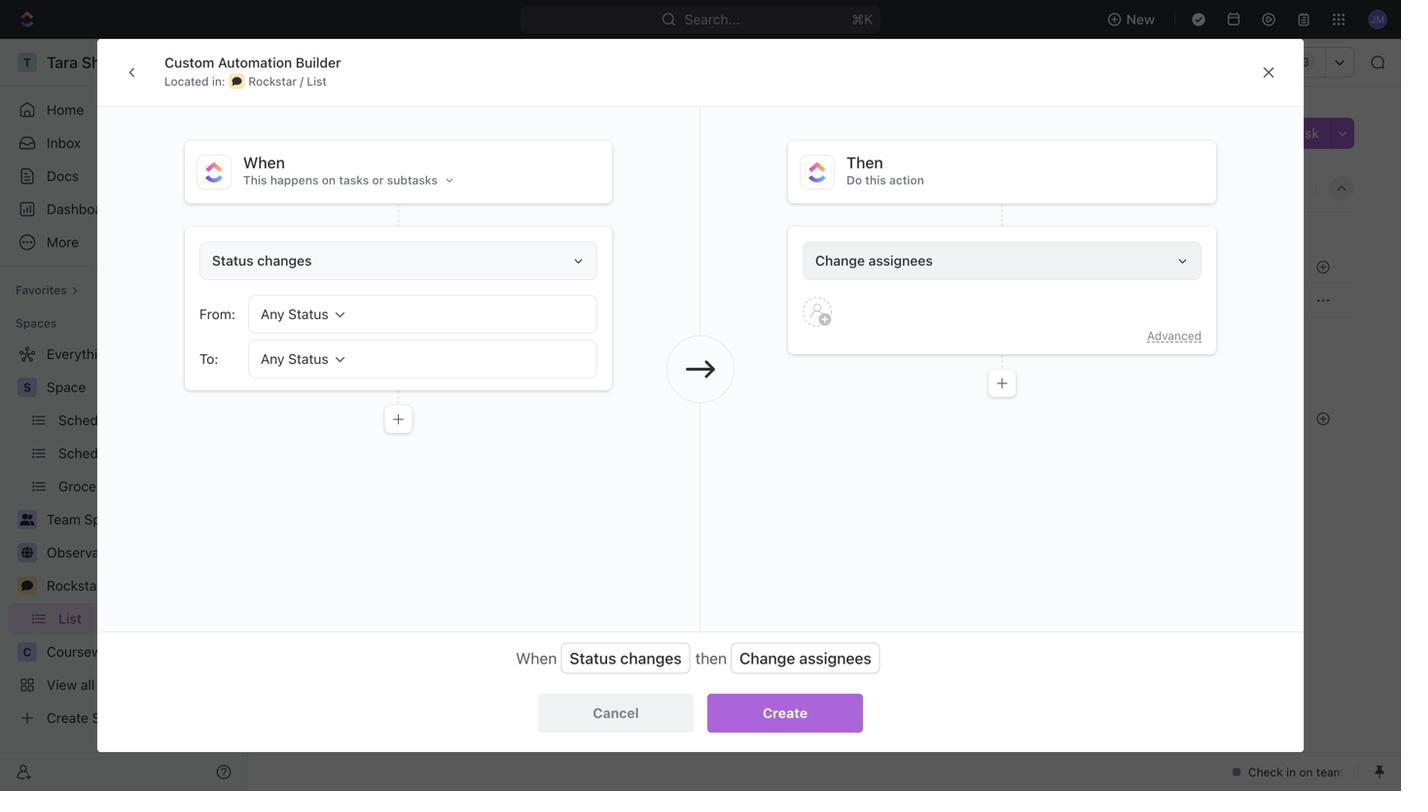Task type: vqa. For each thing, say whether or not it's contained in the screenshot.
first 'Doc template' icon from the left
no



Task type: describe. For each thing, give the bounding box(es) containing it.
this
[[865, 173, 886, 187]]

rockstar link inside "tree"
[[47, 570, 236, 601]]

status up "from:"
[[212, 253, 254, 269]]

0 horizontal spatial add task button
[[341, 323, 415, 346]]

clickup image
[[205, 162, 223, 183]]

trap link
[[345, 286, 821, 314]]

status up cancel
[[570, 649, 616, 667]]

1 vertical spatial change assignees
[[740, 649, 872, 667]]

1 vertical spatial when
[[516, 649, 557, 667]]

docs link
[[8, 161, 239, 192]]

custom automation builder
[[165, 54, 341, 71]]

automations
[[1209, 54, 1290, 70]]

customize button
[[1210, 175, 1310, 202]]

0 vertical spatial rockstar
[[284, 54, 339, 70]]

located
[[165, 74, 209, 88]]

0 horizontal spatial add task
[[349, 326, 407, 342]]

this
[[243, 173, 267, 187]]

rockstar inside "tree"
[[47, 578, 102, 594]]

new button
[[1099, 4, 1167, 35]]

1 horizontal spatial add task
[[455, 229, 506, 243]]

0 vertical spatial add
[[1261, 125, 1286, 141]]

1 vertical spatial status changes
[[570, 649, 682, 667]]

1 vertical spatial rockstar
[[249, 74, 297, 88]]

dashboards link
[[8, 194, 239, 225]]

tasks
[[339, 173, 369, 187]]

do
[[847, 173, 862, 187]]

comment image inside rockstar "link"
[[268, 57, 277, 67]]

change inside change assignees dropdown button
[[816, 253, 865, 269]]

then
[[695, 649, 727, 667]]

⌘k
[[852, 11, 873, 27]]

1 vertical spatial change
[[740, 649, 795, 667]]

space
[[47, 379, 86, 395]]

home link
[[8, 94, 239, 126]]

cancel
[[593, 705, 639, 721]]

status changes inside dropdown button
[[212, 253, 312, 269]]

custom
[[165, 54, 214, 71]]

sidebar navigation
[[0, 39, 248, 791]]

0 horizontal spatial task
[[378, 326, 407, 342]]

any for to:
[[261, 351, 285, 367]]

in:
[[212, 74, 225, 88]]

trap
[[349, 292, 378, 308]]

change assignees inside dropdown button
[[816, 253, 933, 269]]

2 vertical spatial add
[[349, 326, 374, 342]]

space link
[[47, 372, 236, 403]]

assignees inside dropdown button
[[869, 253, 933, 269]]

any status button for from:
[[248, 295, 598, 334]]

advanced
[[1147, 329, 1202, 343]]

1 horizontal spatial changes
[[620, 649, 682, 667]]

dashboards
[[47, 201, 122, 217]]

1
[[395, 229, 401, 243]]

search...
[[685, 11, 740, 27]]

board link
[[316, 175, 358, 202]]

home
[[47, 102, 84, 118]]

inbox
[[47, 135, 81, 151]]

from:
[[199, 306, 235, 322]]

comment image
[[232, 76, 242, 86]]

2 vertical spatial list
[[394, 181, 418, 197]]



Task type: locate. For each thing, give the bounding box(es) containing it.
any status button up 0
[[248, 340, 598, 379]]

add down trap
[[349, 326, 374, 342]]

/
[[300, 74, 304, 88]]

1 horizontal spatial comment image
[[268, 57, 277, 67]]

add
[[1261, 125, 1286, 141], [455, 229, 477, 243], [349, 326, 374, 342]]

0 vertical spatial any status
[[261, 306, 329, 322]]

favorites
[[16, 283, 67, 297]]

action
[[889, 173, 924, 187]]

favorites button
[[8, 278, 86, 302]]

any status button
[[248, 295, 598, 334], [248, 340, 598, 379]]

task down trap
[[378, 326, 407, 342]]

status left trap
[[288, 306, 329, 322]]

2 horizontal spatial add task button
[[1249, 118, 1331, 149]]

0 vertical spatial any status button
[[248, 295, 598, 334]]

0 horizontal spatial change
[[740, 649, 795, 667]]

change down do
[[816, 253, 865, 269]]

status changes
[[212, 253, 312, 269], [570, 649, 682, 667]]

comment image inside "tree"
[[21, 580, 33, 592]]

change assignees
[[816, 253, 933, 269], [740, 649, 872, 667]]

2 horizontal spatial task
[[1290, 125, 1320, 141]]

open
[[320, 381, 353, 395]]

create button
[[707, 694, 863, 733]]

this happens on tasks or subtasks
[[243, 173, 438, 187]]

any status button for to:
[[248, 340, 598, 379]]

assignees up create
[[799, 649, 872, 667]]

0 vertical spatial assignees
[[869, 253, 933, 269]]

1 horizontal spatial task
[[480, 229, 506, 243]]

assignees
[[869, 253, 933, 269], [799, 649, 872, 667]]

1 vertical spatial add task
[[455, 229, 506, 243]]

2 any from the top
[[261, 351, 285, 367]]

1 any status from the top
[[261, 306, 329, 322]]

space, , element
[[18, 378, 37, 397]]

0
[[375, 381, 383, 395]]

1 vertical spatial add
[[455, 229, 477, 243]]

0 horizontal spatial status changes
[[212, 253, 312, 269]]

add task up customize
[[1261, 125, 1320, 141]]

changes
[[257, 253, 312, 269], [620, 649, 682, 667]]

list right or
[[394, 181, 418, 197]]

1 horizontal spatial status changes
[[570, 649, 682, 667]]

0 vertical spatial changes
[[257, 253, 312, 269]]

on
[[322, 173, 336, 187]]

2 any status button from the top
[[248, 340, 598, 379]]

status
[[212, 253, 254, 269], [288, 306, 329, 322], [288, 351, 329, 367], [570, 649, 616, 667]]

add task button up customize
[[1249, 118, 1331, 149]]

0 vertical spatial any
[[261, 306, 285, 322]]

changes inside status changes dropdown button
[[257, 253, 312, 269]]

add task down trap
[[349, 326, 407, 342]]

new
[[1127, 11, 1155, 27]]

task up customize
[[1290, 125, 1320, 141]]

clickup image
[[809, 162, 826, 183]]

any right "from:"
[[261, 306, 285, 322]]

list up on
[[295, 116, 346, 148]]

0 vertical spatial comment image
[[268, 57, 277, 67]]

0 vertical spatial change
[[816, 253, 865, 269]]

0 vertical spatial when
[[243, 153, 285, 172]]

to:
[[199, 351, 218, 367]]

2 vertical spatial add task button
[[341, 323, 415, 346]]

2 vertical spatial add task
[[349, 326, 407, 342]]

change
[[816, 253, 865, 269], [740, 649, 795, 667]]

2 any status from the top
[[261, 351, 329, 367]]

change assignees down this
[[816, 253, 933, 269]]

1 vertical spatial add task button
[[431, 224, 514, 248]]

list
[[307, 74, 327, 88], [295, 116, 346, 148], [394, 181, 418, 197]]

add task button down trap
[[341, 323, 415, 346]]

1 vertical spatial comment image
[[21, 580, 33, 592]]

inbox link
[[8, 127, 239, 159]]

add task
[[1261, 125, 1320, 141], [455, 229, 506, 243], [349, 326, 407, 342]]

any status button down status changes dropdown button
[[248, 295, 598, 334]]

change assignees button
[[803, 241, 1202, 280]]

create
[[763, 705, 808, 721]]

1 vertical spatial any status button
[[248, 340, 598, 379]]

builder
[[296, 54, 341, 71]]

2 horizontal spatial add
[[1261, 125, 1286, 141]]

spaces
[[16, 316, 57, 330]]

cancel button
[[538, 694, 694, 733]]

0 horizontal spatial rockstar link
[[47, 570, 236, 601]]

0 vertical spatial task
[[1290, 125, 1320, 141]]

0 vertical spatial list
[[307, 74, 327, 88]]

0 vertical spatial add task button
[[1249, 118, 1331, 149]]

happens
[[270, 173, 319, 187]]

change assignees up create
[[740, 649, 872, 667]]

comment image
[[268, 57, 277, 67], [21, 580, 33, 592]]

add task button
[[1249, 118, 1331, 149], [431, 224, 514, 248], [341, 323, 415, 346]]

any for from:
[[261, 306, 285, 322]]

1 vertical spatial list
[[295, 116, 346, 148]]

1 horizontal spatial change
[[816, 253, 865, 269]]

list right /
[[307, 74, 327, 88]]

add task right 1
[[455, 229, 506, 243]]

status changes up cancel
[[570, 649, 682, 667]]

1 vertical spatial any status
[[261, 351, 329, 367]]

2 horizontal spatial add task
[[1261, 125, 1320, 141]]

1 vertical spatial rockstar link
[[47, 570, 236, 601]]

add right 1
[[455, 229, 477, 243]]

1 horizontal spatial when
[[516, 649, 557, 667]]

2 vertical spatial rockstar
[[47, 578, 102, 594]]

0 horizontal spatial when
[[243, 153, 285, 172]]

any
[[261, 306, 285, 322], [261, 351, 285, 367]]

1 horizontal spatial rockstar link
[[260, 51, 344, 74]]

2 vertical spatial task
[[378, 326, 407, 342]]

s
[[23, 381, 31, 394]]

docs
[[47, 168, 79, 184]]

1 any from the top
[[261, 306, 285, 322]]

add task button right 1
[[431, 224, 514, 248]]

then
[[847, 153, 883, 172]]

change right then
[[740, 649, 795, 667]]

0 vertical spatial add task
[[1261, 125, 1320, 141]]

any status
[[261, 306, 329, 322], [261, 351, 329, 367]]

3
[[1302, 55, 1310, 69]]

located in:
[[165, 74, 225, 88]]

0 horizontal spatial changes
[[257, 253, 312, 269]]

when up this
[[243, 153, 285, 172]]

any status for to:
[[261, 351, 329, 367]]

status up open
[[288, 351, 329, 367]]

0 horizontal spatial comment image
[[21, 580, 33, 592]]

subtasks
[[387, 173, 438, 187]]

rockstar link
[[260, 51, 344, 74], [47, 570, 236, 601]]

1 any status button from the top
[[248, 295, 598, 334]]

task right 1
[[480, 229, 506, 243]]

list link
[[390, 175, 418, 202]]

tree
[[8, 339, 239, 734]]

1 vertical spatial task
[[480, 229, 506, 243]]

board
[[320, 181, 358, 197]]

any status up open
[[261, 351, 329, 367]]

0 vertical spatial rockstar link
[[260, 51, 344, 74]]

customize
[[1236, 181, 1304, 197]]

1 vertical spatial changes
[[620, 649, 682, 667]]

automation
[[218, 54, 292, 71]]

or
[[372, 173, 384, 187]]

0 horizontal spatial add
[[349, 326, 374, 342]]

task
[[1290, 125, 1320, 141], [480, 229, 506, 243], [378, 326, 407, 342]]

0 vertical spatial change assignees
[[816, 253, 933, 269]]

when up cancel button
[[516, 649, 557, 667]]

0 vertical spatial status changes
[[212, 253, 312, 269]]

then do this action
[[847, 153, 924, 187]]

status changes button
[[199, 241, 598, 280]]

1 vertical spatial any
[[261, 351, 285, 367]]

any right to:
[[261, 351, 285, 367]]

1 horizontal spatial add
[[455, 229, 477, 243]]

add up customize
[[1261, 125, 1286, 141]]

1 horizontal spatial add task button
[[431, 224, 514, 248]]

pending
[[320, 229, 373, 243]]

rockstar
[[284, 54, 339, 70], [249, 74, 297, 88], [47, 578, 102, 594]]

tree inside sidebar navigation
[[8, 339, 239, 734]]

tree containing space
[[8, 339, 239, 734]]

when
[[243, 153, 285, 172], [516, 649, 557, 667]]

1 vertical spatial assignees
[[799, 649, 872, 667]]

assignees down the action
[[869, 253, 933, 269]]

changes left then
[[620, 649, 682, 667]]

any status for from:
[[261, 306, 329, 322]]

changes down happens
[[257, 253, 312, 269]]

any status left trap
[[261, 306, 329, 322]]

rockstar /   list
[[249, 74, 327, 88]]

status changes up "from:"
[[212, 253, 312, 269]]



